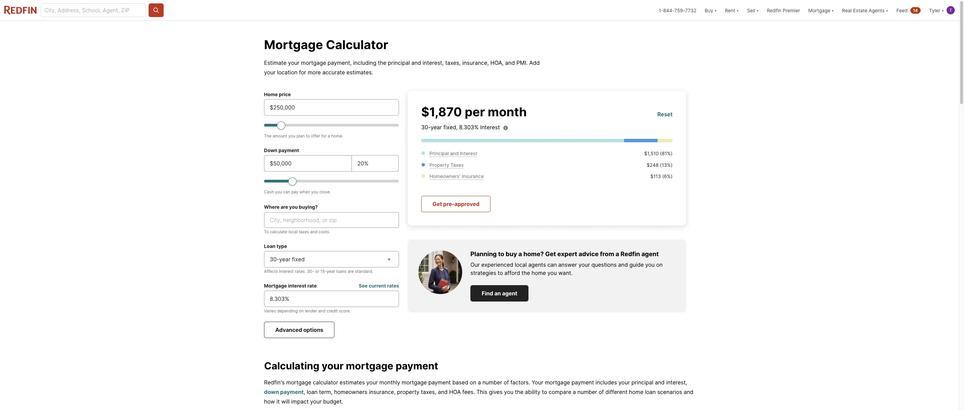 Task type: describe. For each thing, give the bounding box(es) containing it.
to inside our experienced local agents can answer your questions and guide you on strategies to afford the home you want.
[[498, 270, 503, 277]]

15-
[[321, 269, 327, 275]]

a inside , loan term, homeowners insurance, property taxes, and hoa fees. this gives you the ability to compare a number of different home loan scenarios and how it will impact your budget.
[[573, 389, 576, 396]]

14
[[914, 8, 919, 13]]

(81%)
[[661, 151, 673, 157]]

includes
[[596, 380, 617, 387]]

principal and interest link
[[430, 151, 478, 157]]

0 horizontal spatial on
[[299, 309, 304, 314]]

term,
[[319, 389, 333, 396]]

premier
[[783, 7, 801, 13]]

buy
[[506, 251, 517, 258]]

add
[[530, 59, 540, 66]]

to
[[264, 230, 269, 235]]

taxes
[[451, 162, 464, 168]]

gives
[[489, 389, 503, 396]]

advice
[[579, 251, 599, 258]]

local for agents
[[515, 262, 527, 269]]

redfin's
[[264, 380, 285, 387]]

0 vertical spatial can
[[283, 190, 290, 195]]

you left plan
[[289, 134, 296, 139]]

taxes
[[299, 230, 309, 235]]

$113
[[651, 174, 661, 179]]

find an agent button
[[471, 286, 529, 302]]

scenarios
[[658, 389, 683, 396]]

down payment
[[264, 148, 299, 154]]

the inside estimate your mortgage payment, including the principal and interest, taxes, insurance, hoa, and pmi. add your location for more accurate estimates.
[[378, 59, 387, 66]]

rate
[[308, 283, 317, 289]]

mortgage for mortgage ▾
[[809, 7, 831, 13]]

payment left includes
[[572, 380, 594, 387]]

number inside , loan term, homeowners insurance, property taxes, and hoa fees. this gives you the ability to compare a number of different home loan scenarios and how it will impact your budget.
[[578, 389, 598, 396]]

down
[[264, 148, 278, 154]]

homeowners'
[[430, 174, 461, 179]]

redfin inside button
[[767, 7, 782, 13]]

price
[[279, 92, 291, 97]]

rent ▾ button
[[721, 0, 744, 21]]

0 vertical spatial interest
[[480, 124, 500, 131]]

expert
[[558, 251, 578, 258]]

taxes, inside estimate your mortgage payment, including the principal and interest, taxes, insurance, hoa, and pmi. add your location for more accurate estimates.
[[446, 59, 461, 66]]

affects
[[264, 269, 278, 275]]

the inside our experienced local agents can answer your questions and guide you on strategies to afford the home you want.
[[522, 270, 530, 277]]

your up calculator
[[322, 361, 344, 373]]

your inside , loan term, homeowners insurance, property taxes, and hoa fees. this gives you the ability to compare a number of different home loan scenarios and how it will impact your budget.
[[310, 399, 322, 406]]

your
[[532, 380, 544, 387]]

budget.
[[323, 399, 343, 406]]

tyler
[[930, 7, 941, 13]]

1-844-759-7732 link
[[659, 7, 697, 13]]

mortgage ▾ button
[[805, 0, 839, 21]]

buy
[[705, 7, 714, 13]]

real estate agents ▾ link
[[843, 0, 889, 21]]

payment up hoa
[[429, 380, 451, 387]]

mortgage up compare
[[545, 380, 570, 387]]

loan
[[264, 244, 276, 250]]

estimate your mortgage payment, including the principal and interest, taxes, insurance, hoa, and pmi. add your location for more accurate estimates.
[[264, 59, 540, 76]]

your inside our experienced local agents can answer your questions and guide you on strategies to afford the home you want.
[[579, 262, 590, 269]]

find an agent
[[482, 291, 518, 297]]

estate
[[854, 7, 868, 13]]

tyler ▾
[[930, 7, 945, 13]]

$1,510 (81%)
[[645, 151, 673, 157]]

get pre-approved button
[[422, 196, 491, 212]]

how
[[264, 399, 275, 406]]

and inside redfin's mortgage calculator estimates your monthly mortgage payment based on a number of factors. your mortgage payment includes your principal and interest, down payment
[[655, 380, 665, 387]]

see current rates
[[359, 283, 399, 289]]

redfin premier button
[[763, 0, 805, 21]]

a left home.
[[328, 134, 330, 139]]

location
[[277, 69, 298, 76]]

lender
[[305, 309, 317, 314]]

rent ▾ button
[[725, 0, 739, 21]]

mortgage up property
[[402, 380, 427, 387]]

to inside , loan term, homeowners insurance, property taxes, and hoa fees. this gives you the ability to compare a number of different home loan scenarios and how it will impact your budget.
[[542, 389, 548, 396]]

want.
[[559, 270, 573, 277]]

affects interest rates. 30- or 15-year loans are standard.
[[264, 269, 374, 275]]

you right when
[[311, 190, 318, 195]]

questions
[[592, 262, 617, 269]]

▾ for mortgage ▾
[[832, 7, 835, 13]]

user photo image
[[947, 6, 956, 14]]

1 horizontal spatial agent
[[642, 251, 659, 258]]

the amount you plan to offer for a home.
[[264, 134, 344, 139]]

estimates
[[340, 380, 365, 387]]

local for taxes
[[289, 230, 298, 235]]

number inside redfin's mortgage calculator estimates your monthly mortgage payment based on a number of factors. your mortgage payment includes your principal and interest, down payment
[[483, 380, 503, 387]]

planning
[[471, 251, 497, 258]]

home?
[[524, 251, 544, 258]]

more
[[308, 69, 321, 76]]

▾ for tyler ▾
[[942, 7, 945, 13]]

your up different on the right of page
[[619, 380, 630, 387]]

City, neighborhood, or zip search field
[[264, 213, 399, 228]]

1-
[[659, 7, 664, 13]]

a inside redfin's mortgage calculator estimates your monthly mortgage payment based on a number of factors. your mortgage payment includes your principal and interest, down payment
[[478, 380, 481, 387]]

interest for mortgage
[[288, 283, 306, 289]]

Down Payment Slider range field
[[264, 177, 399, 186]]

where are you buying?
[[264, 204, 318, 210]]

buy ▾ button
[[705, 0, 717, 21]]

1 horizontal spatial are
[[348, 269, 354, 275]]

buying?
[[299, 204, 318, 210]]

agent inside button
[[502, 291, 518, 297]]

redfin premier
[[767, 7, 801, 13]]

, loan term, homeowners insurance, property taxes, and hoa fees. this gives you the ability to compare a number of different home loan scenarios and how it will impact your budget.
[[264, 389, 694, 406]]

interest, inside redfin's mortgage calculator estimates your monthly mortgage payment based on a number of factors. your mortgage payment includes your principal and interest, down payment
[[667, 380, 688, 387]]

a right buy
[[519, 251, 522, 258]]

mortgage up ,
[[286, 380, 312, 387]]

you right cash
[[275, 190, 282, 195]]

30-year fixed, 8.303% interest
[[422, 124, 500, 131]]

standard.
[[355, 269, 374, 275]]

property taxes link
[[430, 162, 464, 168]]

on inside redfin's mortgage calculator estimates your monthly mortgage payment based on a number of factors. your mortgage payment includes your principal and interest, down payment
[[470, 380, 477, 387]]

▾ for rent ▾
[[737, 7, 739, 13]]

principal inside estimate your mortgage payment, including the principal and interest, taxes, insurance, hoa, and pmi. add your location for more accurate estimates.
[[388, 59, 410, 66]]

of inside redfin's mortgage calculator estimates your monthly mortgage payment based on a number of factors. your mortgage payment includes your principal and interest, down payment
[[504, 380, 509, 387]]

our experienced local agents can answer your questions and guide you on strategies to afford the home you want.
[[471, 262, 663, 277]]

cash you can pay when you close.
[[264, 190, 331, 195]]

guide
[[630, 262, 644, 269]]

estimate
[[264, 59, 287, 66]]

home
[[264, 92, 278, 97]]

buy ▾
[[705, 7, 717, 13]]

property
[[397, 389, 420, 396]]

including
[[353, 59, 377, 66]]

1-844-759-7732
[[659, 7, 697, 13]]

advanced
[[276, 327, 302, 334]]

homeowners' insurance link
[[430, 174, 484, 179]]



Task type: locate. For each thing, give the bounding box(es) containing it.
1 vertical spatial mortgage
[[264, 37, 323, 52]]

loan
[[307, 389, 318, 396], [645, 389, 656, 396]]

1 horizontal spatial get
[[546, 251, 556, 258]]

2 vertical spatial the
[[515, 389, 524, 396]]

buy ▾ button
[[701, 0, 721, 21]]

2 horizontal spatial 30-
[[422, 124, 431, 131]]

mortgage inside estimate your mortgage payment, including the principal and interest, taxes, insurance, hoa, and pmi. add your location for more accurate estimates.
[[301, 59, 326, 66]]

2 vertical spatial mortgage
[[264, 283, 287, 289]]

on left 'lender'
[[299, 309, 304, 314]]

local up afford
[[515, 262, 527, 269]]

1 vertical spatial interest
[[288, 283, 306, 289]]

2 horizontal spatial year
[[431, 124, 442, 131]]

2 ▾ from the left
[[737, 7, 739, 13]]

0 vertical spatial home
[[532, 270, 546, 277]]

2 horizontal spatial on
[[657, 262, 663, 269]]

0 vertical spatial interest
[[279, 269, 294, 275]]

monthly
[[380, 380, 400, 387]]

0 vertical spatial interest,
[[423, 59, 444, 66]]

1 horizontal spatial can
[[548, 262, 557, 269]]

0 vertical spatial taxes,
[[446, 59, 461, 66]]

mortgage up more
[[301, 59, 326, 66]]

▾ right buy at right top
[[715, 7, 717, 13]]

a up this
[[478, 380, 481, 387]]

1 vertical spatial are
[[348, 269, 354, 275]]

from
[[601, 251, 615, 258]]

on
[[657, 262, 663, 269], [299, 309, 304, 314], [470, 380, 477, 387]]

1 horizontal spatial on
[[470, 380, 477, 387]]

$1,510
[[645, 151, 659, 157]]

to down experienced at the bottom of page
[[498, 270, 503, 277]]

▾ right the agents
[[887, 7, 889, 13]]

1 horizontal spatial insurance,
[[463, 59, 489, 66]]

for left more
[[299, 69, 306, 76]]

6 ▾ from the left
[[942, 7, 945, 13]]

the down factors.
[[515, 389, 524, 396]]

$248 (13%)
[[647, 162, 673, 168]]

insurance, inside estimate your mortgage payment, including the principal and interest, taxes, insurance, hoa, and pmi. add your location for more accurate estimates.
[[463, 59, 489, 66]]

mortgage calculator
[[264, 37, 389, 52]]

fixed
[[292, 256, 305, 263]]

year for fixed
[[279, 256, 291, 263]]

0 horizontal spatial loan
[[307, 389, 318, 396]]

an
[[495, 291, 501, 297]]

0 vertical spatial local
[[289, 230, 298, 235]]

your up location
[[288, 59, 300, 66]]

of inside , loan term, homeowners insurance, property taxes, and hoa fees. this gives you the ability to compare a number of different home loan scenarios and how it will impact your budget.
[[599, 389, 604, 396]]

1 vertical spatial year
[[279, 256, 291, 263]]

1 horizontal spatial interest,
[[667, 380, 688, 387]]

agent
[[642, 251, 659, 258], [502, 291, 518, 297]]

1 vertical spatial principal
[[632, 380, 654, 387]]

hoa
[[449, 389, 461, 396]]

interest
[[480, 124, 500, 131], [460, 151, 478, 157]]

1 horizontal spatial principal
[[632, 380, 654, 387]]

find
[[482, 291, 494, 297]]

are
[[281, 204, 288, 210], [348, 269, 354, 275]]

get left "pre-"
[[433, 201, 442, 208]]

30- up affects
[[270, 256, 279, 263]]

pay
[[292, 190, 299, 195]]

you left buying?
[[289, 204, 298, 210]]

$248
[[647, 162, 659, 168]]

home inside our experienced local agents can answer your questions and guide you on strategies to afford the home you want.
[[532, 270, 546, 277]]

mortgage down affects
[[264, 283, 287, 289]]

cash
[[264, 190, 274, 195]]

planning to buy a home? get expert advice from a redfin agent
[[471, 251, 659, 258]]

calculate
[[270, 230, 288, 235]]

8.303%
[[460, 124, 479, 131]]

interest down rates.
[[288, 283, 306, 289]]

for inside estimate your mortgage payment, including the principal and interest, taxes, insurance, hoa, and pmi. add your location for more accurate estimates.
[[299, 69, 306, 76]]

mortgage ▾ button
[[809, 0, 835, 21]]

0 vertical spatial agent
[[642, 251, 659, 258]]

homeowners
[[334, 389, 368, 396]]

mortgage up estimates
[[346, 361, 394, 373]]

of left factors.
[[504, 380, 509, 387]]

you inside , loan term, homeowners insurance, property taxes, and hoa fees. this gives you the ability to compare a number of different home loan scenarios and how it will impact your budget.
[[504, 389, 514, 396]]

1 horizontal spatial number
[[578, 389, 598, 396]]

0 horizontal spatial taxes,
[[421, 389, 437, 396]]

1 vertical spatial get
[[546, 251, 556, 258]]

ability
[[525, 389, 541, 396]]

payment down amount
[[279, 148, 299, 154]]

are right loans
[[348, 269, 354, 275]]

1 vertical spatial agent
[[502, 291, 518, 297]]

amount
[[273, 134, 287, 139]]

0 horizontal spatial 30-
[[270, 256, 279, 263]]

submit search image
[[153, 7, 160, 14]]

number up gives
[[483, 380, 503, 387]]

0 vertical spatial insurance,
[[463, 59, 489, 66]]

0 horizontal spatial number
[[483, 380, 503, 387]]

▾ right rent
[[737, 7, 739, 13]]

0 vertical spatial 30-
[[422, 124, 431, 131]]

varies depending on lender and credit score.
[[264, 309, 351, 314]]

can right agents
[[548, 262, 557, 269]]

this
[[477, 389, 488, 396]]

mortgage for mortgage calculator
[[264, 37, 323, 52]]

mortgage
[[809, 7, 831, 13], [264, 37, 323, 52], [264, 283, 287, 289]]

can
[[283, 190, 290, 195], [548, 262, 557, 269]]

0 horizontal spatial agent
[[502, 291, 518, 297]]

number down includes
[[578, 389, 598, 396]]

0 vertical spatial on
[[657, 262, 663, 269]]

advanced options button
[[264, 322, 335, 339]]

payment up property
[[396, 361, 439, 373]]

see current rates link
[[359, 283, 399, 290]]

get inside button
[[433, 201, 442, 208]]

down payment link
[[264, 389, 304, 396]]

insurance, inside , loan term, homeowners insurance, property taxes, and hoa fees. this gives you the ability to compare a number of different home loan scenarios and how it will impact your budget.
[[369, 389, 396, 396]]

Home Price Slider range field
[[264, 121, 399, 130]]

interest for affects
[[279, 269, 294, 275]]

mortgage for mortgage interest rate
[[264, 283, 287, 289]]

0 horizontal spatial local
[[289, 230, 298, 235]]

0 vertical spatial are
[[281, 204, 288, 210]]

feed
[[897, 7, 908, 13]]

for right offer
[[322, 134, 327, 139]]

1 horizontal spatial for
[[322, 134, 327, 139]]

taxes, inside , loan term, homeowners insurance, property taxes, and hoa fees. this gives you the ability to compare a number of different home loan scenarios and how it will impact your budget.
[[421, 389, 437, 396]]

1 vertical spatial home
[[629, 389, 644, 396]]

your down estimate
[[264, 69, 276, 76]]

1 horizontal spatial year
[[327, 269, 335, 275]]

home inside , loan term, homeowners insurance, property taxes, and hoa fees. this gives you the ability to compare a number of different home loan scenarios and how it will impact your budget.
[[629, 389, 644, 396]]

759-
[[675, 7, 686, 13]]

your down the term,
[[310, 399, 322, 406]]

score.
[[339, 309, 351, 314]]

of down includes
[[599, 389, 604, 396]]

local left taxes
[[289, 230, 298, 235]]

for
[[299, 69, 306, 76], [322, 134, 327, 139]]

City, Address, School, Agent, ZIP search field
[[41, 3, 146, 17]]

▾ inside buy ▾ dropdown button
[[715, 7, 717, 13]]

1 vertical spatial redfin
[[621, 251, 640, 258]]

0 horizontal spatial interest
[[460, 151, 478, 157]]

the right afford
[[522, 270, 530, 277]]

you right gives
[[504, 389, 514, 396]]

you left want.
[[548, 270, 557, 277]]

0 horizontal spatial year
[[279, 256, 291, 263]]

1 vertical spatial local
[[515, 262, 527, 269]]

1 horizontal spatial home
[[629, 389, 644, 396]]

0 horizontal spatial of
[[504, 380, 509, 387]]

0 vertical spatial of
[[504, 380, 509, 387]]

real estate agents ▾ button
[[839, 0, 893, 21]]

2 vertical spatial on
[[470, 380, 477, 387]]

0 vertical spatial mortgage
[[809, 7, 831, 13]]

hoa,
[[491, 59, 504, 66]]

▾ right sell
[[757, 7, 759, 13]]

1 vertical spatial on
[[299, 309, 304, 314]]

1 vertical spatial of
[[599, 389, 604, 396]]

interest right 8.303%
[[480, 124, 500, 131]]

2 vertical spatial year
[[327, 269, 335, 275]]

to calculate local taxes and costs.
[[264, 230, 330, 235]]

loans
[[336, 269, 347, 275]]

1 vertical spatial can
[[548, 262, 557, 269]]

1 vertical spatial the
[[522, 270, 530, 277]]

agent up guide at the right of the page
[[642, 251, 659, 258]]

1 ▾ from the left
[[715, 7, 717, 13]]

interest down the 30-year fixed
[[279, 269, 294, 275]]

to left buy
[[498, 251, 505, 258]]

answer
[[559, 262, 577, 269]]

0 vertical spatial redfin
[[767, 7, 782, 13]]

1 horizontal spatial of
[[599, 389, 604, 396]]

▾ inside real estate agents ▾ link
[[887, 7, 889, 13]]

down
[[264, 389, 279, 396]]

(6%)
[[663, 174, 673, 179]]

your down advice
[[579, 262, 590, 269]]

interest, inside estimate your mortgage payment, including the principal and interest, taxes, insurance, hoa, and pmi. add your location for more accurate estimates.
[[423, 59, 444, 66]]

and inside our experienced local agents can answer your questions and guide you on strategies to afford the home you want.
[[619, 262, 628, 269]]

0 vertical spatial for
[[299, 69, 306, 76]]

pmi.
[[517, 59, 528, 66]]

plan
[[297, 134, 305, 139]]

redfin left premier
[[767, 7, 782, 13]]

5 ▾ from the left
[[887, 7, 889, 13]]

redfin
[[767, 7, 782, 13], [621, 251, 640, 258]]

reset button
[[658, 110, 673, 118]]

1 horizontal spatial taxes,
[[446, 59, 461, 66]]

you right guide at the right of the page
[[646, 262, 655, 269]]

mortgage inside mortgage ▾ dropdown button
[[809, 7, 831, 13]]

0 horizontal spatial are
[[281, 204, 288, 210]]

1 horizontal spatial loan
[[645, 389, 656, 396]]

home down agents
[[532, 270, 546, 277]]

7732
[[686, 7, 697, 13]]

0 vertical spatial principal
[[388, 59, 410, 66]]

30- down $1,870
[[422, 124, 431, 131]]

1 loan from the left
[[307, 389, 318, 396]]

1 horizontal spatial local
[[515, 262, 527, 269]]

mortgage up estimate
[[264, 37, 323, 52]]

▾ inside sell ▾ dropdown button
[[757, 7, 759, 13]]

▾ for sell ▾
[[757, 7, 759, 13]]

rates
[[387, 283, 399, 289]]

interest up taxes
[[460, 151, 478, 157]]

year left fixed,
[[431, 124, 442, 131]]

0 horizontal spatial interest,
[[423, 59, 444, 66]]

year for fixed,
[[431, 124, 442, 131]]

can inside our experienced local agents can answer your questions and guide you on strategies to afford the home you want.
[[548, 262, 557, 269]]

home
[[532, 270, 546, 277], [629, 389, 644, 396]]

mortgage
[[301, 59, 326, 66], [346, 361, 394, 373], [286, 380, 312, 387], [402, 380, 427, 387], [545, 380, 570, 387]]

can left the pay on the top of the page
[[283, 190, 290, 195]]

based
[[453, 380, 469, 387]]

0 horizontal spatial redfin
[[621, 251, 640, 258]]

calculator
[[313, 380, 338, 387]]

loan left scenarios
[[645, 389, 656, 396]]

1 vertical spatial taxes,
[[421, 389, 437, 396]]

credit
[[327, 309, 338, 314]]

a right compare
[[573, 389, 576, 396]]

1 vertical spatial number
[[578, 389, 598, 396]]

0 horizontal spatial for
[[299, 69, 306, 76]]

1 vertical spatial for
[[322, 134, 327, 139]]

the inside , loan term, homeowners insurance, property taxes, and hoa fees. this gives you the ability to compare a number of different home loan scenarios and how it will impact your budget.
[[515, 389, 524, 396]]

year left loans
[[327, 269, 335, 275]]

mortgage interest rate
[[264, 283, 317, 289]]

to right ability on the right bottom
[[542, 389, 548, 396]]

local inside our experienced local agents can answer your questions and guide you on strategies to afford the home you want.
[[515, 262, 527, 269]]

▾ inside rent ▾ dropdown button
[[737, 7, 739, 13]]

loan type
[[264, 244, 287, 250]]

get left expert
[[546, 251, 556, 258]]

year
[[431, 124, 442, 131], [279, 256, 291, 263], [327, 269, 335, 275]]

year left fixed
[[279, 256, 291, 263]]

0 vertical spatial the
[[378, 59, 387, 66]]

1 vertical spatial insurance,
[[369, 389, 396, 396]]

None text field
[[270, 104, 394, 112], [270, 160, 346, 168], [358, 160, 393, 168], [270, 295, 394, 304], [270, 104, 394, 112], [270, 160, 346, 168], [358, 160, 393, 168], [270, 295, 394, 304]]

it
[[277, 399, 280, 406]]

to right plan
[[306, 134, 310, 139]]

loan right ,
[[307, 389, 318, 396]]

1 horizontal spatial interest
[[480, 124, 500, 131]]

insurance, down the monthly
[[369, 389, 396, 396]]

your left the monthly
[[367, 380, 378, 387]]

our
[[471, 262, 480, 269]]

experienced
[[482, 262, 514, 269]]

advanced options
[[276, 327, 324, 334]]

2 vertical spatial 30-
[[307, 269, 314, 275]]

0 vertical spatial number
[[483, 380, 503, 387]]

4 ▾ from the left
[[832, 7, 835, 13]]

property taxes
[[430, 162, 464, 168]]

agent right an
[[502, 291, 518, 297]]

calculating your mortgage payment
[[264, 361, 439, 373]]

close.
[[320, 190, 331, 195]]

fees.
[[463, 389, 475, 396]]

2 loan from the left
[[645, 389, 656, 396]]

30- for 30-year fixed
[[270, 256, 279, 263]]

▾ inside mortgage ▾ dropdown button
[[832, 7, 835, 13]]

insurance, left hoa,
[[463, 59, 489, 66]]

▾ left user photo
[[942, 7, 945, 13]]

▾ left real
[[832, 7, 835, 13]]

on right guide at the right of the page
[[657, 262, 663, 269]]

▾
[[715, 7, 717, 13], [737, 7, 739, 13], [757, 7, 759, 13], [832, 7, 835, 13], [887, 7, 889, 13], [942, 7, 945, 13]]

interest
[[279, 269, 294, 275], [288, 283, 306, 289]]

▾ for buy ▾
[[715, 7, 717, 13]]

3 ▾ from the left
[[757, 7, 759, 13]]

0 vertical spatial year
[[431, 124, 442, 131]]

1 vertical spatial interest,
[[667, 380, 688, 387]]

are right where
[[281, 204, 288, 210]]

reset
[[658, 111, 673, 118]]

a right from
[[616, 251, 620, 258]]

0 horizontal spatial insurance,
[[369, 389, 396, 396]]

0 horizontal spatial get
[[433, 201, 442, 208]]

$1,870
[[422, 105, 462, 120]]

rent
[[725, 7, 736, 13]]

1 vertical spatial 30-
[[270, 256, 279, 263]]

mortgage left real
[[809, 7, 831, 13]]

payment up will
[[280, 389, 304, 396]]

current
[[369, 283, 386, 289]]

principal inside redfin's mortgage calculator estimates your monthly mortgage payment based on a number of factors. your mortgage payment includes your principal and interest, down payment
[[632, 380, 654, 387]]

0 horizontal spatial can
[[283, 190, 290, 195]]

1 horizontal spatial redfin
[[767, 7, 782, 13]]

1 vertical spatial interest
[[460, 151, 478, 157]]

the right including
[[378, 59, 387, 66]]

interest,
[[423, 59, 444, 66], [667, 380, 688, 387]]

home right different on the right of page
[[629, 389, 644, 396]]

afford
[[505, 270, 520, 277]]

payment,
[[328, 59, 352, 66]]

30- left or
[[307, 269, 314, 275]]

1 horizontal spatial 30-
[[307, 269, 314, 275]]

redfin up guide at the right of the page
[[621, 251, 640, 258]]

to
[[306, 134, 310, 139], [498, 251, 505, 258], [498, 270, 503, 277], [542, 389, 548, 396]]

on inside our experienced local agents can answer your questions and guide you on strategies to afford the home you want.
[[657, 262, 663, 269]]

home.
[[332, 134, 344, 139]]

0 horizontal spatial principal
[[388, 59, 410, 66]]

on up fees.
[[470, 380, 477, 387]]

0 horizontal spatial home
[[532, 270, 546, 277]]

calculator
[[326, 37, 389, 52]]

local
[[289, 230, 298, 235], [515, 262, 527, 269]]

agent image
[[419, 251, 463, 295]]

30- for 30-year fixed, 8.303% interest
[[422, 124, 431, 131]]

0 vertical spatial get
[[433, 201, 442, 208]]

rates.
[[295, 269, 306, 275]]



Task type: vqa. For each thing, say whether or not it's contained in the screenshot.
the bottom —
no



